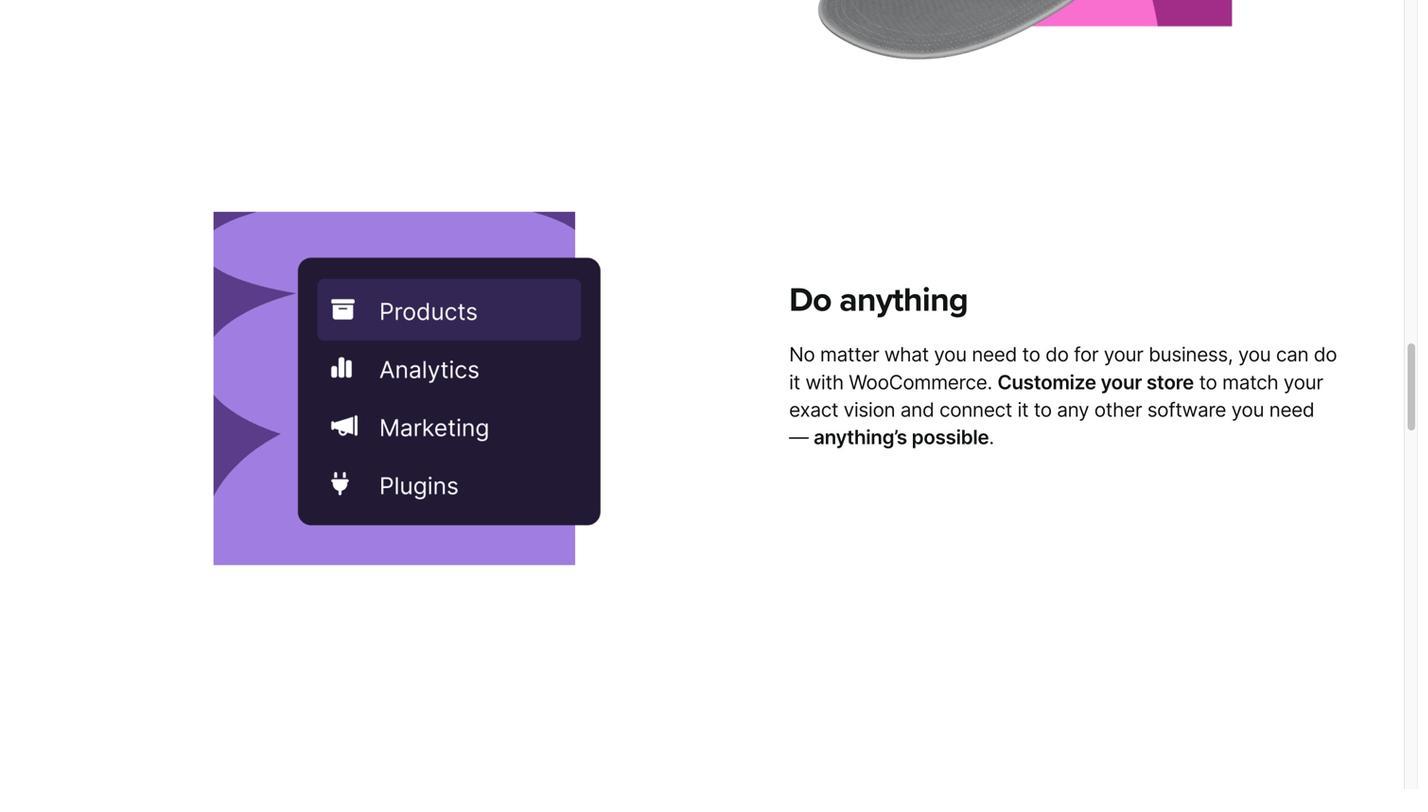 Task type: locate. For each thing, give the bounding box(es) containing it.
any
[[1058, 398, 1090, 422]]

you
[[934, 343, 967, 367], [1239, 343, 1272, 367], [1232, 398, 1265, 422]]

need down 'match'
[[1270, 398, 1315, 422]]

anything's possible
[[814, 425, 989, 449]]

1 vertical spatial it
[[1018, 398, 1029, 422]]

your inside to match your exact vision and connect it to any other software you need —
[[1284, 370, 1324, 394]]

what
[[885, 343, 929, 367]]

do left the for
[[1046, 343, 1069, 367]]

your right the for
[[1104, 343, 1144, 367]]

0 horizontal spatial do
[[1046, 343, 1069, 367]]

to
[[1023, 343, 1041, 367], [1200, 370, 1218, 394], [1034, 398, 1052, 422]]

need up the connect
[[972, 343, 1018, 367]]

0 vertical spatial need
[[972, 343, 1018, 367]]

0 horizontal spatial it
[[790, 370, 801, 394]]

1 horizontal spatial need
[[1270, 398, 1315, 422]]

you up woocommerce.
[[934, 343, 967, 367]]

need
[[972, 343, 1018, 367], [1270, 398, 1315, 422]]

0 vertical spatial to
[[1023, 343, 1041, 367]]

you down 'match'
[[1232, 398, 1265, 422]]

1 horizontal spatial it
[[1018, 398, 1029, 422]]

0 horizontal spatial need
[[972, 343, 1018, 367]]

your inside no matter what you need to do for your business, you can do it with woocommerce.
[[1104, 343, 1144, 367]]

match
[[1223, 370, 1279, 394]]

to down customize
[[1034, 398, 1052, 422]]

do anything
[[790, 280, 968, 320]]

to up customize
[[1023, 343, 1041, 367]]

customize your store
[[998, 370, 1194, 394]]

no matter what you need to do for your business, you can do it with woocommerce.
[[790, 343, 1338, 394]]

it down customize
[[1018, 398, 1029, 422]]

it inside no matter what you need to do for your business, you can do it with woocommerce.
[[790, 370, 801, 394]]

2 vertical spatial to
[[1034, 398, 1052, 422]]

your down can
[[1284, 370, 1324, 394]]

your
[[1104, 343, 1144, 367], [1101, 370, 1143, 394], [1284, 370, 1324, 394]]

do right can
[[1314, 343, 1338, 367]]

do
[[1046, 343, 1069, 367], [1314, 343, 1338, 367]]

1 horizontal spatial do
[[1314, 343, 1338, 367]]

0 vertical spatial it
[[790, 370, 801, 394]]

to match your exact vision and connect it to any other software you need —
[[790, 370, 1324, 449]]

it down no
[[790, 370, 801, 394]]

software
[[1148, 398, 1227, 422]]

to down business,
[[1200, 370, 1218, 394]]

1 vertical spatial need
[[1270, 398, 1315, 422]]

other
[[1095, 398, 1143, 422]]

need inside to match your exact vision and connect it to any other software you need —
[[1270, 398, 1315, 422]]

can
[[1277, 343, 1309, 367]]

your up other
[[1101, 370, 1143, 394]]

anything
[[840, 280, 968, 320]]

do
[[790, 280, 832, 320]]

and
[[901, 398, 935, 422]]

it
[[790, 370, 801, 394], [1018, 398, 1029, 422]]



Task type: vqa. For each thing, say whether or not it's contained in the screenshot.
list box
no



Task type: describe. For each thing, give the bounding box(es) containing it.
—
[[790, 425, 809, 449]]

you inside to match your exact vision and connect it to any other software you need —
[[1232, 398, 1265, 422]]

to inside no matter what you need to do for your business, you can do it with woocommerce.
[[1023, 343, 1041, 367]]

2 do from the left
[[1314, 343, 1338, 367]]

for
[[1074, 343, 1099, 367]]

anything's possible .
[[814, 425, 995, 449]]

need inside no matter what you need to do for your business, you can do it with woocommerce.
[[972, 343, 1018, 367]]

woocommerce.
[[849, 370, 993, 394]]

you up 'match'
[[1239, 343, 1272, 367]]

.
[[989, 425, 995, 449]]

customize
[[998, 370, 1097, 394]]

vision
[[844, 398, 896, 422]]

business,
[[1149, 343, 1234, 367]]

no
[[790, 343, 815, 367]]

exact
[[790, 398, 839, 422]]

it inside to match your exact vision and connect it to any other software you need —
[[1018, 398, 1029, 422]]

connect
[[940, 398, 1013, 422]]

1 vertical spatial to
[[1200, 370, 1218, 394]]

store
[[1147, 370, 1194, 394]]

1 do from the left
[[1046, 343, 1069, 367]]

matter
[[821, 343, 880, 367]]

with
[[806, 370, 844, 394]]



